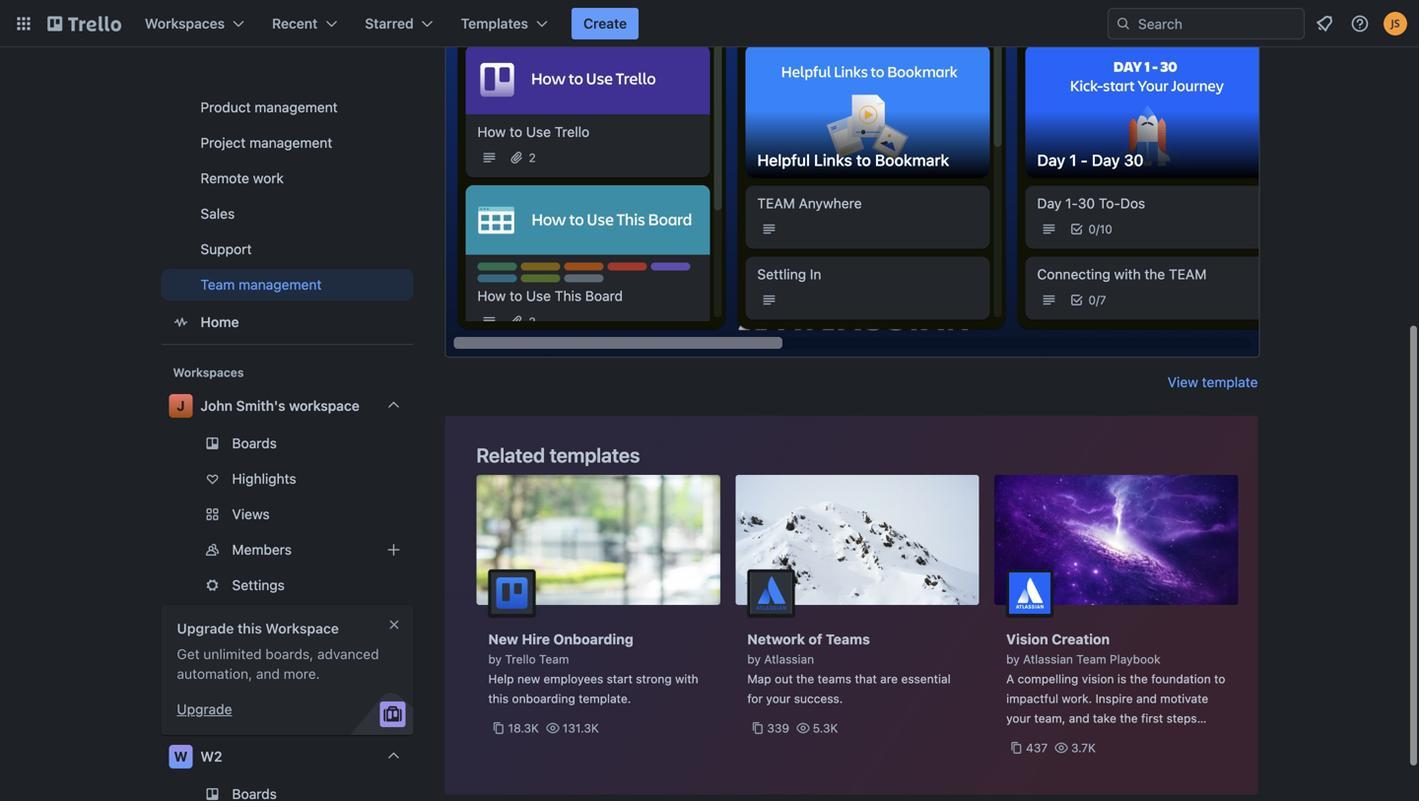 Task type: describe. For each thing, give the bounding box(es) containing it.
vision
[[1007, 631, 1049, 648]]

templates button
[[449, 8, 560, 39]]

5.3k
[[813, 722, 838, 735]]

0 notifications image
[[1313, 12, 1337, 35]]

boards,
[[266, 646, 314, 662]]

your inside "network of teams by atlassian map out the teams that are essential for your success."
[[766, 692, 791, 706]]

trello team image
[[488, 570, 536, 617]]

1 horizontal spatial and
[[1069, 712, 1090, 725]]

sales link
[[161, 198, 414, 230]]

team,
[[1034, 712, 1066, 725]]

view template link
[[1168, 373, 1258, 392]]

1 vertical spatial vision
[[1138, 731, 1171, 745]]

achieving
[[1054, 731, 1107, 745]]

project management
[[201, 135, 332, 151]]

upgrade for upgrade
[[177, 701, 232, 718]]

add image
[[382, 538, 406, 562]]

boards
[[232, 435, 277, 451]]

settings link
[[161, 570, 414, 601]]

network of teams by atlassian map out the teams that are essential for your success.
[[747, 631, 951, 706]]

support link
[[161, 234, 414, 265]]

members link
[[161, 534, 414, 566]]

get
[[177, 646, 200, 662]]

template
[[1202, 374, 1258, 390]]

remote work
[[201, 170, 284, 186]]

starred
[[365, 15, 414, 32]]

create
[[584, 15, 627, 32]]

out
[[775, 672, 793, 686]]

this inside vision creation by atlassian team playbook a compelling vision is the foundation to impactful work. inspire and motivate your team, and take the first steps towards achieving your vision with this trello template.
[[1201, 731, 1221, 745]]

project
[[201, 135, 246, 151]]

steps
[[1167, 712, 1197, 725]]

3.7k
[[1071, 741, 1096, 755]]

the left first
[[1120, 712, 1138, 725]]

remote
[[201, 170, 249, 186]]

templates
[[550, 444, 640, 467]]

creation
[[1052, 631, 1110, 648]]

and inside upgrade this workspace get unlimited boards, advanced automation, and more.
[[256, 666, 280, 682]]

playbook
[[1110, 653, 1161, 666]]

open information menu image
[[1350, 14, 1370, 34]]

to
[[1215, 672, 1226, 686]]

management for project management
[[249, 135, 332, 151]]

team management link
[[161, 269, 414, 301]]

sales
[[201, 206, 235, 222]]

0 horizontal spatial vision
[[1082, 672, 1114, 686]]

automation,
[[177, 666, 252, 682]]

foundation
[[1151, 672, 1211, 686]]

new
[[488, 631, 518, 648]]

work
[[253, 170, 284, 186]]

upgrade this workspace get unlimited boards, advanced automation, and more.
[[177, 620, 379, 682]]

help
[[488, 672, 514, 686]]

project management link
[[161, 127, 414, 159]]

template. inside new hire onboarding by trello team help new employees start strong with this onboarding template.
[[579, 692, 631, 706]]

unlimited
[[203, 646, 262, 662]]

product
[[201, 99, 251, 115]]

impactful
[[1007, 692, 1059, 706]]

template. inside vision creation by atlassian team playbook a compelling vision is the foundation to impactful work. inspire and motivate your team, and take the first steps towards achieving your vision with this trello template.
[[1041, 751, 1093, 765]]

john smith's workspace
[[201, 398, 360, 414]]

home image
[[169, 310, 193, 334]]

home link
[[161, 305, 414, 340]]

a
[[1007, 672, 1014, 686]]

inspire
[[1096, 692, 1133, 706]]

this inside upgrade this workspace get unlimited boards, advanced automation, and more.
[[237, 620, 262, 637]]

atlassian team playbook image
[[1007, 570, 1054, 617]]

motivate
[[1161, 692, 1209, 706]]

primary element
[[0, 0, 1419, 47]]

the inside "network of teams by atlassian map out the teams that are essential for your success."
[[796, 672, 814, 686]]

create button
[[572, 8, 639, 39]]

hire
[[522, 631, 550, 648]]

atlassian inside vision creation by atlassian team playbook a compelling vision is the foundation to impactful work. inspire and motivate your team, and take the first steps towards achieving your vision with this trello template.
[[1023, 653, 1073, 666]]

2 vertical spatial your
[[1111, 731, 1135, 745]]

john smith (johnsmith38824343) image
[[1384, 12, 1408, 35]]

are
[[880, 672, 898, 686]]

new hire onboarding by trello team help new employees start strong with this onboarding template.
[[488, 631, 699, 706]]

employees
[[544, 672, 604, 686]]

highlights link
[[161, 463, 414, 495]]

with inside vision creation by atlassian team playbook a compelling vision is the foundation to impactful work. inspire and motivate your team, and take the first steps towards achieving your vision with this trello template.
[[1174, 731, 1197, 745]]

product management link
[[161, 92, 414, 123]]

management for team management
[[239, 276, 322, 293]]

compelling
[[1018, 672, 1079, 686]]

18.3k
[[508, 722, 539, 735]]

templates
[[461, 15, 528, 32]]

1 vertical spatial your
[[1007, 712, 1031, 725]]

recent
[[272, 15, 318, 32]]

teams
[[818, 672, 852, 686]]

boards link
[[161, 428, 414, 459]]

onboarding
[[512, 692, 575, 706]]

start
[[607, 672, 633, 686]]

first
[[1141, 712, 1163, 725]]



Task type: locate. For each thing, give the bounding box(es) containing it.
team inside vision creation by atlassian team playbook a compelling vision is the foundation to impactful work. inspire and motivate your team, and take the first steps towards achieving your vision with this trello template.
[[1077, 653, 1107, 666]]

is
[[1118, 672, 1127, 686]]

atlassian image
[[747, 570, 795, 617]]

essential
[[901, 672, 951, 686]]

strong
[[636, 672, 672, 686]]

by for new
[[488, 653, 502, 666]]

atlassian inside "network of teams by atlassian map out the teams that are essential for your success."
[[764, 653, 814, 666]]

0 horizontal spatial and
[[256, 666, 280, 682]]

2 horizontal spatial your
[[1111, 731, 1135, 745]]

1 vertical spatial workspaces
[[173, 366, 244, 379]]

by for network
[[747, 653, 761, 666]]

0 horizontal spatial with
[[675, 672, 699, 686]]

2 by from the left
[[747, 653, 761, 666]]

1 horizontal spatial by
[[747, 653, 761, 666]]

management up "project management" link
[[255, 99, 338, 115]]

j
[[177, 398, 185, 414]]

vision
[[1082, 672, 1114, 686], [1138, 731, 1171, 745]]

0 vertical spatial your
[[766, 692, 791, 706]]

starred button
[[353, 8, 445, 39]]

towards
[[1007, 731, 1051, 745]]

0 horizontal spatial team
[[201, 276, 235, 293]]

success.
[[794, 692, 843, 706]]

0 vertical spatial template.
[[579, 692, 631, 706]]

team
[[201, 276, 235, 293], [539, 653, 569, 666], [1077, 653, 1107, 666]]

2 horizontal spatial team
[[1077, 653, 1107, 666]]

upgrade inside upgrade this workspace get unlimited boards, advanced automation, and more.
[[177, 620, 234, 637]]

1 horizontal spatial team
[[539, 653, 569, 666]]

the
[[796, 672, 814, 686], [1130, 672, 1148, 686], [1120, 712, 1138, 725]]

this inside new hire onboarding by trello team help new employees start strong with this onboarding template.
[[488, 692, 509, 706]]

this down help
[[488, 692, 509, 706]]

by
[[488, 653, 502, 666], [747, 653, 761, 666], [1007, 653, 1020, 666]]

this up unlimited
[[237, 620, 262, 637]]

view template
[[1168, 374, 1258, 390]]

with inside new hire onboarding by trello team help new employees start strong with this onboarding template.
[[675, 672, 699, 686]]

workspaces up john
[[173, 366, 244, 379]]

upgrade button
[[177, 700, 232, 720]]

by up a in the right of the page
[[1007, 653, 1020, 666]]

this down motivate at right bottom
[[1201, 731, 1221, 745]]

0 horizontal spatial template.
[[579, 692, 631, 706]]

workspaces inside dropdown button
[[145, 15, 225, 32]]

0 vertical spatial management
[[255, 99, 338, 115]]

more.
[[284, 666, 320, 682]]

2 horizontal spatial by
[[1007, 653, 1020, 666]]

and
[[256, 666, 280, 682], [1137, 692, 1157, 706], [1069, 712, 1090, 725]]

management
[[255, 99, 338, 115], [249, 135, 332, 151], [239, 276, 322, 293]]

0 vertical spatial this
[[237, 620, 262, 637]]

views
[[232, 506, 270, 522]]

john
[[201, 398, 233, 414]]

0 vertical spatial upgrade
[[177, 620, 234, 637]]

home
[[201, 314, 239, 330]]

1 horizontal spatial vision
[[1138, 731, 1171, 745]]

workspaces
[[145, 15, 225, 32], [173, 366, 244, 379]]

management down product management link
[[249, 135, 332, 151]]

0 horizontal spatial trello
[[505, 653, 536, 666]]

1 vertical spatial template.
[[1041, 751, 1093, 765]]

map
[[747, 672, 772, 686]]

atlassian
[[764, 653, 814, 666], [1023, 653, 1073, 666]]

management for product management
[[255, 99, 338, 115]]

vision down first
[[1138, 731, 1171, 745]]

views link
[[161, 499, 414, 530]]

2 vertical spatial and
[[1069, 712, 1090, 725]]

recent button
[[260, 8, 349, 39]]

by inside vision creation by atlassian team playbook a compelling vision is the foundation to impactful work. inspire and motivate your team, and take the first steps towards achieving your vision with this trello template.
[[1007, 653, 1020, 666]]

upgrade for upgrade this workspace get unlimited boards, advanced automation, and more.
[[177, 620, 234, 637]]

highlights
[[232, 471, 296, 487]]

view
[[1168, 374, 1199, 390]]

1 vertical spatial management
[[249, 135, 332, 151]]

0 horizontal spatial this
[[237, 620, 262, 637]]

onboarding
[[554, 631, 634, 648]]

by inside new hire onboarding by trello team help new employees start strong with this onboarding template.
[[488, 653, 502, 666]]

by up help
[[488, 653, 502, 666]]

team down support
[[201, 276, 235, 293]]

131.3k
[[563, 722, 599, 735]]

your down out
[[766, 692, 791, 706]]

trello up new
[[505, 653, 536, 666]]

template.
[[579, 692, 631, 706], [1041, 751, 1093, 765]]

2 upgrade from the top
[[177, 701, 232, 718]]

0 vertical spatial workspaces
[[145, 15, 225, 32]]

3 by from the left
[[1007, 653, 1020, 666]]

1 by from the left
[[488, 653, 502, 666]]

this
[[237, 620, 262, 637], [488, 692, 509, 706], [1201, 731, 1221, 745]]

w2
[[201, 749, 222, 765]]

trello
[[505, 653, 536, 666], [1007, 751, 1037, 765]]

team down "creation"
[[1077, 653, 1107, 666]]

Search field
[[1132, 9, 1304, 38]]

support
[[201, 241, 252, 257]]

with right strong
[[675, 672, 699, 686]]

take
[[1093, 712, 1117, 725]]

settings
[[232, 577, 285, 593]]

workspace
[[289, 398, 360, 414]]

2 atlassian from the left
[[1023, 653, 1073, 666]]

and up first
[[1137, 692, 1157, 706]]

1 horizontal spatial template.
[[1041, 751, 1093, 765]]

2 vertical spatial this
[[1201, 731, 1221, 745]]

network
[[747, 631, 805, 648]]

1 vertical spatial and
[[1137, 692, 1157, 706]]

by up map
[[747, 653, 761, 666]]

remote work link
[[161, 163, 414, 194]]

your down take on the bottom right of the page
[[1111, 731, 1135, 745]]

product management
[[201, 99, 338, 115]]

1 vertical spatial this
[[488, 692, 509, 706]]

vision left "is"
[[1082, 672, 1114, 686]]

vision creation by atlassian team playbook a compelling vision is the foundation to impactful work. inspire and motivate your team, and take the first steps towards achieving your vision with this trello template.
[[1007, 631, 1226, 765]]

teams
[[826, 631, 870, 648]]

trello inside vision creation by atlassian team playbook a compelling vision is the foundation to impactful work. inspire and motivate your team, and take the first steps towards achieving your vision with this trello template.
[[1007, 751, 1037, 765]]

related templates
[[477, 444, 640, 467]]

back to home image
[[47, 8, 121, 39]]

1 horizontal spatial your
[[1007, 712, 1031, 725]]

search image
[[1116, 16, 1132, 32]]

team management
[[201, 276, 322, 293]]

template. down the start
[[579, 692, 631, 706]]

template. down the achieving
[[1041, 751, 1093, 765]]

that
[[855, 672, 877, 686]]

new
[[517, 672, 540, 686]]

0 horizontal spatial by
[[488, 653, 502, 666]]

1 atlassian from the left
[[764, 653, 814, 666]]

smith's
[[236, 398, 285, 414]]

2 horizontal spatial and
[[1137, 692, 1157, 706]]

0 horizontal spatial your
[[766, 692, 791, 706]]

1 vertical spatial trello
[[1007, 751, 1037, 765]]

0 vertical spatial with
[[675, 672, 699, 686]]

1 horizontal spatial trello
[[1007, 751, 1037, 765]]

team down hire
[[539, 653, 569, 666]]

0 vertical spatial trello
[[505, 653, 536, 666]]

upgrade
[[177, 620, 234, 637], [177, 701, 232, 718]]

1 vertical spatial upgrade
[[177, 701, 232, 718]]

1 horizontal spatial atlassian
[[1023, 653, 1073, 666]]

upgrade down automation,
[[177, 701, 232, 718]]

management down support link
[[239, 276, 322, 293]]

related
[[477, 444, 545, 467]]

w
[[174, 749, 188, 765]]

1 upgrade from the top
[[177, 620, 234, 637]]

with
[[675, 672, 699, 686], [1174, 731, 1197, 745]]

1 vertical spatial with
[[1174, 731, 1197, 745]]

2 vertical spatial management
[[239, 276, 322, 293]]

atlassian up compelling
[[1023, 653, 1073, 666]]

1 horizontal spatial this
[[488, 692, 509, 706]]

advanced
[[317, 646, 379, 662]]

0 vertical spatial and
[[256, 666, 280, 682]]

atlassian up out
[[764, 653, 814, 666]]

workspace
[[266, 620, 339, 637]]

by inside "network of teams by atlassian map out the teams that are essential for your success."
[[747, 653, 761, 666]]

your up towards
[[1007, 712, 1031, 725]]

339
[[767, 722, 790, 735]]

workspaces up product
[[145, 15, 225, 32]]

members
[[232, 542, 292, 558]]

0 horizontal spatial atlassian
[[764, 653, 814, 666]]

the right out
[[796, 672, 814, 686]]

and up the achieving
[[1069, 712, 1090, 725]]

trello inside new hire onboarding by trello team help new employees start strong with this onboarding template.
[[505, 653, 536, 666]]

team inside new hire onboarding by trello team help new employees start strong with this onboarding template.
[[539, 653, 569, 666]]

your
[[766, 692, 791, 706], [1007, 712, 1031, 725], [1111, 731, 1135, 745]]

workspaces button
[[133, 8, 256, 39]]

0 vertical spatial vision
[[1082, 672, 1114, 686]]

work.
[[1062, 692, 1092, 706]]

2 horizontal spatial this
[[1201, 731, 1221, 745]]

the right "is"
[[1130, 672, 1148, 686]]

and down boards,
[[256, 666, 280, 682]]

1 horizontal spatial with
[[1174, 731, 1197, 745]]

upgrade up get
[[177, 620, 234, 637]]

437
[[1026, 741, 1048, 755]]

of
[[809, 631, 823, 648]]

with down steps
[[1174, 731, 1197, 745]]

trello down towards
[[1007, 751, 1037, 765]]



Task type: vqa. For each thing, say whether or not it's contained in the screenshot.
left the your
yes



